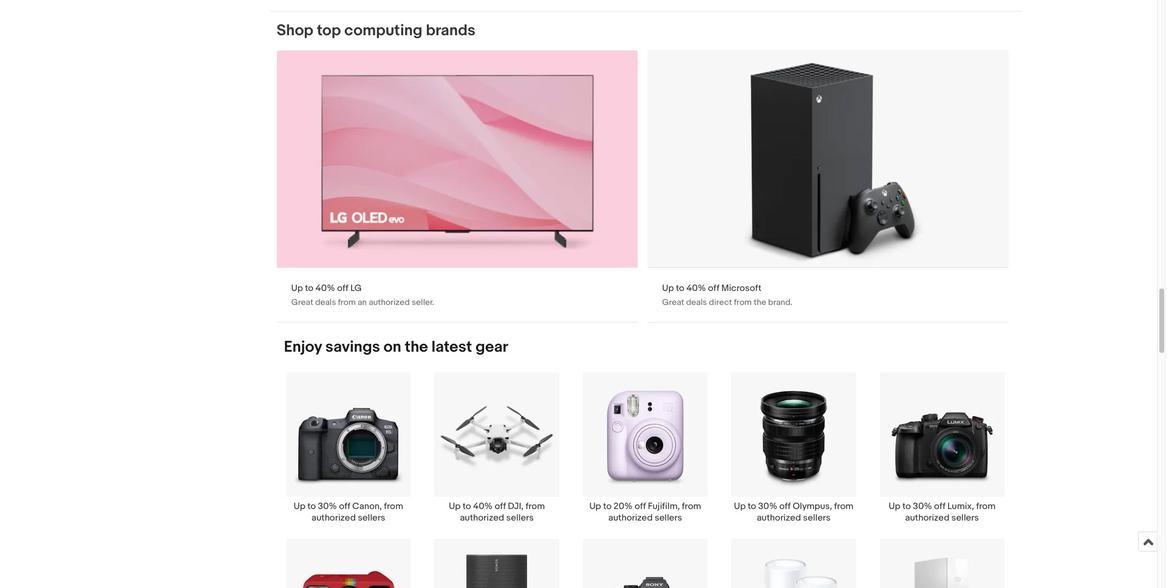 Task type: describe. For each thing, give the bounding box(es) containing it.
to for up to 20% off fujifilm, from authorized sellers
[[604, 501, 612, 513]]

none text field containing up to 40% off lg
[[277, 51, 638, 322]]

up to 30% off lumix, from authorized sellers
[[889, 501, 996, 524]]

authorized for up to 30% off olympus, from authorized sellers
[[757, 513, 802, 524]]

up for up to 40% off microsoft great deals direct from the brand.
[[663, 283, 674, 294]]

off for microsoft
[[709, 283, 720, 294]]

from for up to 20% off fujifilm, from authorized sellers
[[682, 501, 702, 513]]

up to 30% off lumix, from authorized sellers link
[[869, 372, 1017, 524]]

off for canon,
[[339, 501, 351, 513]]

sellers for fujifilm,
[[655, 513, 683, 524]]

off for lg
[[337, 283, 349, 294]]

to for up to 40% off dji, from authorized sellers
[[463, 501, 471, 513]]

the inside up to 40% off microsoft great deals direct from the brand.
[[754, 297, 767, 308]]

authorized for up to 30% off lumix, from authorized sellers
[[906, 513, 950, 524]]

off for dji,
[[495, 501, 506, 513]]

up to 20% off fujifilm, from authorized sellers
[[590, 501, 702, 524]]

dji,
[[508, 501, 524, 513]]

shop
[[277, 21, 314, 40]]

up for up to 30% off canon, from authorized sellers
[[294, 501, 306, 513]]

1 vertical spatial the
[[405, 338, 428, 357]]

40% for sellers
[[473, 501, 493, 513]]

off for fujifilm,
[[635, 501, 646, 513]]

40% for direct
[[687, 283, 707, 294]]

great for up to 40% off lg
[[291, 297, 313, 308]]

up for up to 30% off olympus, from authorized sellers
[[735, 501, 746, 513]]

up for up to 20% off fujifilm, from authorized sellers
[[590, 501, 602, 513]]

30% for olympus,
[[759, 501, 778, 513]]

deals for microsoft
[[687, 297, 708, 308]]

brands
[[426, 21, 476, 40]]

up to 40% off dji, from authorized sellers link
[[423, 372, 571, 524]]

from for up to 30% off olympus, from authorized sellers
[[835, 501, 854, 513]]

shop top computing brands
[[277, 21, 476, 40]]

sellers for dji,
[[507, 513, 534, 524]]

up for up to 40% off lg great deals from an authorized seller.
[[291, 283, 303, 294]]

up for up to 30% off lumix, from authorized sellers
[[889, 501, 901, 513]]

authorized for up to 30% off canon, from authorized sellers
[[312, 513, 356, 524]]

off for olympus,
[[780, 501, 791, 513]]

up to 20% off fujifilm, from authorized sellers link
[[571, 372, 720, 524]]

canon,
[[353, 501, 382, 513]]

1 list from the top
[[270, 0, 1022, 11]]

up to 30% off canon, from authorized sellers link
[[274, 372, 423, 524]]

authorized inside up to 40% off lg great deals from an authorized seller.
[[369, 297, 410, 308]]

up for up to 40% off dji, from authorized sellers
[[449, 501, 461, 513]]

enjoy savings on the latest gear
[[284, 338, 509, 357]]



Task type: vqa. For each thing, say whether or not it's contained in the screenshot.
sellers related to Lumix,
yes



Task type: locate. For each thing, give the bounding box(es) containing it.
authorized
[[369, 297, 410, 308], [312, 513, 356, 524], [460, 513, 505, 524], [609, 513, 653, 524], [757, 513, 802, 524], [906, 513, 950, 524]]

0 horizontal spatial 30%
[[318, 501, 337, 513]]

from inside up to 30% off lumix, from authorized sellers
[[977, 501, 996, 513]]

microsoft
[[722, 283, 762, 294]]

2 list from the top
[[270, 372, 1022, 588]]

30% left olympus,
[[759, 501, 778, 513]]

off inside up to 40% off microsoft great deals direct from the brand.
[[709, 283, 720, 294]]

to for up to 40% off microsoft great deals direct from the brand.
[[677, 283, 685, 294]]

1 horizontal spatial deals
[[687, 297, 708, 308]]

off left canon,
[[339, 501, 351, 513]]

direct
[[709, 297, 733, 308]]

from right dji,
[[526, 501, 545, 513]]

off inside up to 40% off dji, from authorized sellers
[[495, 501, 506, 513]]

up to 30% off olympus, from authorized sellers link
[[720, 372, 869, 524]]

up
[[291, 283, 303, 294], [663, 283, 674, 294], [294, 501, 306, 513], [449, 501, 461, 513], [590, 501, 602, 513], [735, 501, 746, 513], [889, 501, 901, 513]]

off right '20%'
[[635, 501, 646, 513]]

sellers inside up to 30% off lumix, from authorized sellers
[[952, 513, 980, 524]]

deals inside up to 40% off lg great deals from an authorized seller.
[[315, 297, 336, 308]]

gear
[[476, 338, 509, 357]]

great up enjoy
[[291, 297, 313, 308]]

sellers for olympus,
[[804, 513, 831, 524]]

to inside up to 30% off canon, from authorized sellers
[[308, 501, 316, 513]]

great left direct
[[663, 297, 685, 308]]

from inside up to 40% off dji, from authorized sellers
[[526, 501, 545, 513]]

up inside up to 30% off lumix, from authorized sellers
[[889, 501, 901, 513]]

1 30% from the left
[[318, 501, 337, 513]]

5 sellers from the left
[[952, 513, 980, 524]]

authorized inside "up to 30% off olympus, from authorized sellers"
[[757, 513, 802, 524]]

to for up to 40% off lg great deals from an authorized seller.
[[305, 283, 314, 294]]

from right fujifilm,
[[682, 501, 702, 513]]

authorized inside up to 40% off dji, from authorized sellers
[[460, 513, 505, 524]]

an
[[358, 297, 367, 308]]

off inside the up to 20% off fujifilm, from authorized sellers
[[635, 501, 646, 513]]

30% inside "up to 30% off olympus, from authorized sellers"
[[759, 501, 778, 513]]

to inside up to 40% off microsoft great deals direct from the brand.
[[677, 283, 685, 294]]

deals inside up to 40% off microsoft great deals direct from the brand.
[[687, 297, 708, 308]]

up inside up to 40% off microsoft great deals direct from the brand.
[[663, 283, 674, 294]]

1 horizontal spatial great
[[663, 297, 685, 308]]

brand.
[[769, 297, 793, 308]]

up to 40% off dji, from authorized sellers
[[449, 501, 545, 524]]

to inside up to 40% off lg great deals from an authorized seller.
[[305, 283, 314, 294]]

authorized for up to 20% off fujifilm, from authorized sellers
[[609, 513, 653, 524]]

None text field
[[277, 51, 638, 322]]

great inside up to 40% off lg great deals from an authorized seller.
[[291, 297, 313, 308]]

from right lumix,
[[977, 501, 996, 513]]

great
[[291, 297, 313, 308], [663, 297, 685, 308]]

30%
[[318, 501, 337, 513], [759, 501, 778, 513], [914, 501, 933, 513]]

top
[[317, 21, 341, 40]]

from down microsoft in the right of the page
[[734, 297, 752, 308]]

to inside up to 30% off lumix, from authorized sellers
[[903, 501, 912, 513]]

sellers inside up to 30% off canon, from authorized sellers
[[358, 513, 386, 524]]

lumix,
[[948, 501, 975, 513]]

from for up to 30% off canon, from authorized sellers
[[384, 501, 404, 513]]

to inside "up to 30% off olympus, from authorized sellers"
[[748, 501, 757, 513]]

from inside up to 40% off microsoft great deals direct from the brand.
[[734, 297, 752, 308]]

off inside "up to 30% off olympus, from authorized sellers"
[[780, 501, 791, 513]]

off inside up to 30% off canon, from authorized sellers
[[339, 501, 351, 513]]

off
[[337, 283, 349, 294], [709, 283, 720, 294], [339, 501, 351, 513], [495, 501, 506, 513], [635, 501, 646, 513], [780, 501, 791, 513], [935, 501, 946, 513]]

the left brand.
[[754, 297, 767, 308]]

latest
[[432, 338, 472, 357]]

up inside "up to 30% off olympus, from authorized sellers"
[[735, 501, 746, 513]]

from for up to 40% off dji, from authorized sellers
[[526, 501, 545, 513]]

olympus,
[[793, 501, 833, 513]]

off left lumix,
[[935, 501, 946, 513]]

2 30% from the left
[[759, 501, 778, 513]]

sellers for canon,
[[358, 513, 386, 524]]

the
[[754, 297, 767, 308], [405, 338, 428, 357]]

seller.
[[412, 297, 435, 308]]

off for lumix,
[[935, 501, 946, 513]]

1 sellers from the left
[[358, 513, 386, 524]]

40% inside up to 40% off lg great deals from an authorized seller.
[[316, 283, 335, 294]]

30% inside up to 30% off lumix, from authorized sellers
[[914, 501, 933, 513]]

from right olympus,
[[835, 501, 854, 513]]

None text field
[[648, 51, 1010, 322]]

deals left an
[[315, 297, 336, 308]]

40% inside up to 40% off dji, from authorized sellers
[[473, 501, 493, 513]]

to for up to 30% off lumix, from authorized sellers
[[903, 501, 912, 513]]

deals for lg
[[315, 297, 336, 308]]

40%
[[316, 283, 335, 294], [687, 283, 707, 294], [473, 501, 493, 513]]

2 horizontal spatial 30%
[[914, 501, 933, 513]]

0 horizontal spatial deals
[[315, 297, 336, 308]]

up to 30% off olympus, from authorized sellers
[[735, 501, 854, 524]]

up inside the up to 20% off fujifilm, from authorized sellers
[[590, 501, 602, 513]]

1 horizontal spatial 40%
[[473, 501, 493, 513]]

up to 40% off lg great deals from an authorized seller.
[[291, 283, 435, 308]]

from for up to 30% off lumix, from authorized sellers
[[977, 501, 996, 513]]

to inside up to 40% off dji, from authorized sellers
[[463, 501, 471, 513]]

authorized inside the up to 20% off fujifilm, from authorized sellers
[[609, 513, 653, 524]]

40% left dji,
[[473, 501, 493, 513]]

1 deals from the left
[[315, 297, 336, 308]]

20%
[[614, 501, 633, 513]]

list containing up to 30% off canon, from authorized sellers
[[270, 372, 1022, 588]]

2 great from the left
[[663, 297, 685, 308]]

30% left canon,
[[318, 501, 337, 513]]

40% for from
[[316, 283, 335, 294]]

authorized inside up to 30% off canon, from authorized sellers
[[312, 513, 356, 524]]

from
[[338, 297, 356, 308], [734, 297, 752, 308], [384, 501, 404, 513], [526, 501, 545, 513], [682, 501, 702, 513], [835, 501, 854, 513], [977, 501, 996, 513]]

sellers
[[358, 513, 386, 524], [507, 513, 534, 524], [655, 513, 683, 524], [804, 513, 831, 524], [952, 513, 980, 524]]

sellers for lumix,
[[952, 513, 980, 524]]

up inside up to 40% off lg great deals from an authorized seller.
[[291, 283, 303, 294]]

from left an
[[338, 297, 356, 308]]

2 deals from the left
[[687, 297, 708, 308]]

up to 40% off microsoft great deals direct from the brand.
[[663, 283, 793, 308]]

deals
[[315, 297, 336, 308], [687, 297, 708, 308]]

0 horizontal spatial great
[[291, 297, 313, 308]]

off left lg at the left
[[337, 283, 349, 294]]

enjoy
[[284, 338, 322, 357]]

30% for lumix,
[[914, 501, 933, 513]]

sellers inside the up to 20% off fujifilm, from authorized sellers
[[655, 513, 683, 524]]

deals left direct
[[687, 297, 708, 308]]

up inside up to 40% off dji, from authorized sellers
[[449, 501, 461, 513]]

to for up to 30% off canon, from authorized sellers
[[308, 501, 316, 513]]

0 horizontal spatial the
[[405, 338, 428, 357]]

off left olympus,
[[780, 501, 791, 513]]

30% for canon,
[[318, 501, 337, 513]]

from inside up to 30% off canon, from authorized sellers
[[384, 501, 404, 513]]

the right the on
[[405, 338, 428, 357]]

30% left lumix,
[[914, 501, 933, 513]]

3 30% from the left
[[914, 501, 933, 513]]

authorized inside up to 30% off lumix, from authorized sellers
[[906, 513, 950, 524]]

off up direct
[[709, 283, 720, 294]]

none text field containing up to 40% off microsoft
[[648, 51, 1010, 322]]

off inside up to 30% off lumix, from authorized sellers
[[935, 501, 946, 513]]

list
[[270, 0, 1022, 11], [270, 372, 1022, 588]]

from inside the up to 20% off fujifilm, from authorized sellers
[[682, 501, 702, 513]]

40% left microsoft in the right of the page
[[687, 283, 707, 294]]

0 vertical spatial the
[[754, 297, 767, 308]]

from right canon,
[[384, 501, 404, 513]]

4 sellers from the left
[[804, 513, 831, 524]]

fujifilm,
[[648, 501, 680, 513]]

sellers inside "up to 30% off olympus, from authorized sellers"
[[804, 513, 831, 524]]

40% inside up to 40% off microsoft great deals direct from the brand.
[[687, 283, 707, 294]]

2 sellers from the left
[[507, 513, 534, 524]]

savings
[[326, 338, 380, 357]]

off left dji,
[[495, 501, 506, 513]]

30% inside up to 30% off canon, from authorized sellers
[[318, 501, 337, 513]]

2 horizontal spatial 40%
[[687, 283, 707, 294]]

great inside up to 40% off microsoft great deals direct from the brand.
[[663, 297, 685, 308]]

1 vertical spatial list
[[270, 372, 1022, 588]]

0 horizontal spatial 40%
[[316, 283, 335, 294]]

to inside the up to 20% off fujifilm, from authorized sellers
[[604, 501, 612, 513]]

great for up to 40% off microsoft
[[663, 297, 685, 308]]

from inside "up to 30% off olympus, from authorized sellers"
[[835, 501, 854, 513]]

0 vertical spatial list
[[270, 0, 1022, 11]]

sellers inside up to 40% off dji, from authorized sellers
[[507, 513, 534, 524]]

to
[[305, 283, 314, 294], [677, 283, 685, 294], [308, 501, 316, 513], [463, 501, 471, 513], [604, 501, 612, 513], [748, 501, 757, 513], [903, 501, 912, 513]]

40% left lg at the left
[[316, 283, 335, 294]]

lg
[[351, 283, 362, 294]]

off inside up to 40% off lg great deals from an authorized seller.
[[337, 283, 349, 294]]

3 sellers from the left
[[655, 513, 683, 524]]

to for up to 30% off olympus, from authorized sellers
[[748, 501, 757, 513]]

computing
[[345, 21, 423, 40]]

1 great from the left
[[291, 297, 313, 308]]

on
[[384, 338, 402, 357]]

up inside up to 30% off canon, from authorized sellers
[[294, 501, 306, 513]]

authorized for up to 40% off dji, from authorized sellers
[[460, 513, 505, 524]]

up to 30% off canon, from authorized sellers
[[294, 501, 404, 524]]

from inside up to 40% off lg great deals from an authorized seller.
[[338, 297, 356, 308]]

1 horizontal spatial the
[[754, 297, 767, 308]]

1 horizontal spatial 30%
[[759, 501, 778, 513]]



